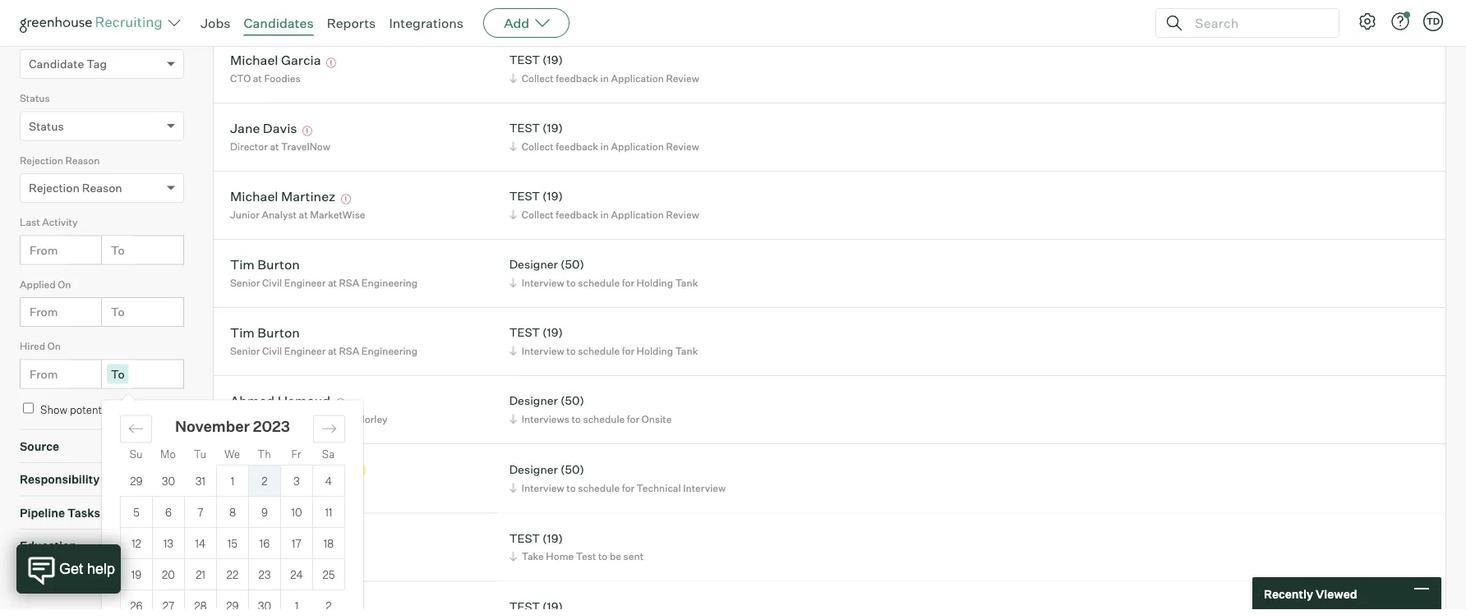 Task type: describe. For each thing, give the bounding box(es) containing it.
hamoud
[[278, 393, 330, 409]]

1 vertical spatial reason
[[82, 181, 122, 195]]

interview to schedule for holding tank link for (19)
[[507, 343, 702, 359]]

at down the marketwise
[[328, 277, 337, 289]]

0 vertical spatial reason
[[65, 154, 100, 167]]

jane davis link
[[230, 120, 297, 139]]

1 senior from the top
[[230, 277, 260, 289]]

rsa for designer (50)
[[339, 277, 359, 289]]

michael martinez has been in application review for more than 5 days image
[[339, 195, 353, 204]]

0 vertical spatial candidate
[[20, 30, 67, 42]]

to right 'add' popup button
[[572, 4, 581, 16]]

tim burton senior civil engineer at rsa engineering for test
[[230, 324, 418, 357]]

add button
[[483, 8, 570, 38]]

applied on
[[20, 278, 71, 291]]

home
[[546, 551, 574, 563]]

at left anyway, on the left
[[305, 4, 315, 16]]

10 button
[[281, 497, 312, 528]]

1 vertical spatial rejection reason
[[29, 181, 122, 195]]

24
[[290, 569, 303, 582]]

civil for designer (50)
[[262, 277, 282, 289]]

designer (50) interview to schedule for holding tank
[[509, 257, 698, 289]]

mo
[[160, 448, 176, 461]]

schedule for test (19) interview to schedule for holding tank
[[578, 345, 620, 357]]

12
[[132, 537, 141, 550]]

feedback for michael martinez
[[556, 209, 598, 221]]

junior analyst at marketwise
[[230, 209, 365, 221]]

marketwise
[[310, 209, 365, 221]]

to for designer (50) interviews to schedule for onsite
[[572, 413, 581, 426]]

1
[[231, 475, 234, 488]]

viewed
[[1316, 587, 1357, 601]]

at down martinez
[[299, 209, 308, 221]]

0 vertical spatial tag
[[69, 30, 87, 42]]

november 2023
[[175, 418, 290, 436]]

to for test (19) interview to schedule for holding tank
[[567, 345, 576, 357]]

3 senior from the top
[[230, 413, 260, 426]]

greenhouse recruiting image
[[20, 13, 168, 33]]

junior
[[230, 209, 260, 221]]

michael for michael martinez
[[230, 188, 278, 204]]

(50) inside designer (50) interview to schedule for holding tank
[[561, 257, 584, 272]]

designer inside designer (50) interview to schedule for holding tank
[[509, 257, 558, 272]]

23 button
[[249, 560, 280, 590]]

hired on
[[20, 340, 61, 353]]

schedule for designer (50) interview to schedule for holding tank
[[578, 277, 620, 289]]

november 2023 region
[[102, 401, 849, 611]]

move forward to switch to the next month. image
[[321, 421, 337, 437]]

15 button
[[217, 529, 248, 559]]

cto
[[230, 72, 251, 84]]

3
[[294, 475, 300, 488]]

0 vertical spatial rejection reason
[[20, 154, 100, 167]]

test
[[576, 551, 596, 563]]

engineering for designer (50)
[[362, 277, 418, 289]]

20 button
[[153, 560, 184, 590]]

tim for designer
[[230, 256, 255, 273]]

wong
[[268, 461, 304, 477]]

interview for designer (50) interview to schedule for technical interview
[[522, 482, 564, 494]]

jane davis has been in application review for more than 5 days image
[[300, 126, 315, 136]]

ahmed hamoud link
[[230, 393, 330, 412]]

source
[[20, 439, 59, 454]]

31
[[195, 475, 205, 488]]

3 button
[[281, 466, 312, 497]]

ux/ui
[[230, 4, 259, 16]]

duplicates
[[116, 403, 166, 416]]

at up ahmed hamoud has been in onsite for more than 21 days image
[[328, 345, 337, 357]]

show potential duplicates
[[40, 403, 166, 416]]

(50) for janet wong
[[561, 463, 584, 477]]

ahmed
[[230, 393, 275, 409]]

19 button
[[121, 560, 152, 590]]

5 button
[[121, 497, 152, 528]]

tank for (50)
[[675, 277, 698, 289]]

13
[[163, 537, 174, 550]]

anyway,
[[317, 4, 356, 16]]

onsite
[[642, 413, 672, 426]]

to inside test (19) take home test to be sent
[[598, 551, 608, 563]]

director at travelnow
[[230, 140, 330, 153]]

25 button
[[313, 560, 344, 590]]

garcia
[[281, 52, 321, 68]]

designer (50) interviews to schedule for onsite
[[509, 394, 672, 426]]

collect feedback in application review link for michael garcia
[[507, 70, 703, 86]]

schedule for designer (50) interviews to schedule for onsite
[[583, 413, 625, 426]]

take
[[522, 551, 544, 563]]

feedback for jane davis
[[556, 140, 598, 153]]

tu
[[194, 448, 206, 461]]

application for michael martinez
[[611, 209, 664, 221]]

burton for test
[[258, 324, 300, 341]]

rejection reason element
[[20, 153, 184, 215]]

from for hired
[[30, 367, 58, 382]]

collect feedback in application review link for jane davis
[[507, 139, 703, 154]]

last activity
[[20, 216, 78, 229]]

(19) for jane davis
[[543, 121, 563, 135]]

davis
[[263, 120, 297, 136]]

ahmed hamoud
[[230, 393, 330, 409]]

for for designer (50) interview to schedule for technical interview
[[622, 482, 635, 494]]

interview for test (19) interview to schedule for holding tank
[[522, 345, 564, 357]]

senior graphic designer at morley
[[230, 413, 388, 426]]

morley
[[356, 413, 388, 426]]

(19) for michael martinez
[[543, 189, 563, 204]]

1 interviews from the top
[[522, 4, 569, 16]]

reset filters
[[44, 580, 110, 594]]

integrations
[[389, 15, 464, 31]]

michael garcia link
[[230, 52, 321, 70]]

10
[[291, 506, 302, 519]]

24 button
[[281, 560, 312, 590]]

in for michael martinez
[[601, 209, 609, 221]]

1 vertical spatial rejection
[[29, 181, 80, 195]]

25
[[323, 569, 335, 582]]

22 button
[[217, 560, 248, 590]]

test for michael martinez
[[509, 189, 540, 204]]

at right 3
[[306, 483, 315, 495]]

holding for (50)
[[637, 277, 673, 289]]

tim burton senior civil engineer at rsa engineering for designer
[[230, 256, 418, 289]]

1 vertical spatial candidate tag
[[29, 57, 107, 71]]

candidates link
[[244, 15, 314, 31]]

21 button
[[185, 560, 216, 590]]

pipeline
[[20, 506, 65, 520]]

recently
[[1264, 587, 1313, 601]]

application for michael garcia
[[611, 72, 664, 84]]

5
[[133, 506, 140, 519]]

interview to schedule for technical interview link
[[507, 480, 730, 496]]

burton for designer
[[258, 256, 300, 273]]

integrations link
[[389, 15, 464, 31]]

engineer for test (19)
[[284, 345, 326, 357]]

modern
[[317, 483, 353, 495]]

for left preliminary
[[627, 4, 640, 16]]

(19) inside test (19) interview to schedule for holding tank
[[543, 326, 563, 340]]

ux/ui designer at anyway, inc.
[[230, 4, 375, 16]]

18 button
[[313, 529, 344, 559]]

michael garcia has been in application review for more than 5 days image
[[324, 58, 339, 68]]

on for hired on
[[47, 340, 61, 353]]

zach brock engineering manager
[[230, 530, 329, 563]]

application for jane davis
[[611, 140, 664, 153]]

8 button
[[217, 497, 248, 528]]

td
[[1427, 16, 1440, 27]]

31 button
[[185, 466, 216, 497]]

sa
[[322, 448, 335, 461]]

3 to from the top
[[111, 367, 125, 382]]

tasks
[[67, 506, 100, 520]]

take home test to be sent link
[[507, 549, 648, 565]]

su
[[129, 448, 143, 461]]

for for test (19) interview to schedule for holding tank
[[622, 345, 635, 357]]

civil for test (19)
[[262, 345, 282, 357]]

15
[[228, 537, 238, 550]]

29 button
[[120, 466, 152, 497]]

18
[[324, 537, 334, 550]]

candidates
[[244, 15, 314, 31]]

ahmed hamoud has been in onsite for more than 21 days image
[[333, 399, 348, 409]]

11 button
[[313, 497, 344, 528]]



Task type: vqa. For each thing, say whether or not it's contained in the screenshot.


Task type: locate. For each thing, give the bounding box(es) containing it.
for left technical
[[622, 482, 635, 494]]

1 tim from the top
[[230, 256, 255, 273]]

graphic
[[262, 413, 299, 426]]

(19) for michael garcia
[[543, 53, 563, 67]]

1 engineer from the top
[[284, 277, 326, 289]]

to left be
[[598, 551, 608, 563]]

for for designer (50) interviews to schedule for onsite
[[627, 413, 640, 426]]

3 test (19) collect feedback in application review from the top
[[509, 189, 699, 221]]

2
[[262, 475, 268, 488]]

2 tim burton senior civil engineer at rsa engineering from the top
[[230, 324, 418, 357]]

2 vertical spatial feedback
[[556, 209, 598, 221]]

add
[[504, 15, 529, 31]]

status up rejection reason element on the top left of page
[[29, 119, 64, 133]]

schedule up test (19) interview to schedule for holding tank
[[578, 277, 620, 289]]

9 button
[[249, 497, 280, 528]]

for inside designer (50) interviews to schedule for onsite
[[627, 413, 640, 426]]

2 from from the top
[[30, 305, 58, 319]]

1 feedback from the top
[[556, 72, 598, 84]]

3 test from the top
[[509, 189, 540, 204]]

test
[[509, 53, 540, 67], [509, 121, 540, 135], [509, 189, 540, 204], [509, 326, 540, 340], [509, 532, 540, 546]]

0 vertical spatial (50)
[[561, 257, 584, 272]]

(50) inside designer (50) interview to schedule for technical interview
[[561, 463, 584, 477]]

1 application from the top
[[611, 72, 664, 84]]

1 vertical spatial collect
[[522, 140, 554, 153]]

schedule left preliminary
[[583, 4, 625, 16]]

3 in from the top
[[601, 209, 609, 221]]

1 vertical spatial civil
[[262, 345, 282, 357]]

interview to schedule for holding tank link
[[507, 275, 702, 291], [507, 343, 702, 359]]

4 (19) from the top
[[543, 326, 563, 340]]

candidate tag element
[[20, 29, 184, 91]]

tank for (19)
[[675, 345, 698, 357]]

0 vertical spatial application
[[611, 72, 664, 84]]

tim burton link down analyst
[[230, 256, 300, 275]]

status element
[[20, 91, 184, 153]]

collect feedback in application review link
[[507, 70, 703, 86], [507, 139, 703, 154], [507, 207, 703, 222]]

test (19) collect feedback in application review for michael martinez
[[509, 189, 699, 221]]

1 vertical spatial engineer
[[284, 345, 326, 357]]

0 vertical spatial tim burton link
[[230, 256, 300, 275]]

engineer up hamoud
[[284, 345, 326, 357]]

from for last
[[30, 243, 58, 257]]

1 vertical spatial from
[[30, 305, 58, 319]]

to
[[572, 4, 581, 16], [567, 277, 576, 289], [567, 345, 576, 357], [572, 413, 581, 426], [567, 482, 576, 494], [598, 551, 608, 563]]

configure image
[[1358, 12, 1378, 31]]

4 test from the top
[[509, 326, 540, 340]]

1 (19) from the top
[[543, 53, 563, 67]]

michael up junior
[[230, 188, 278, 204]]

michael
[[230, 52, 278, 68], [230, 188, 278, 204]]

1 vertical spatial (50)
[[561, 394, 584, 408]]

reason
[[65, 154, 100, 167], [82, 181, 122, 195]]

reports link
[[327, 15, 376, 31]]

review
[[666, 72, 699, 84], [666, 140, 699, 153], [666, 209, 699, 221]]

2 vertical spatial to
[[111, 367, 125, 382]]

responsibility
[[20, 473, 100, 487]]

test (19) collect feedback in application review for jane davis
[[509, 121, 699, 153]]

0 vertical spatial in
[[601, 72, 609, 84]]

review for michael martinez
[[666, 209, 699, 221]]

foodies
[[264, 72, 301, 84]]

23
[[258, 569, 271, 582]]

interview to schedule for holding tank link up test (19) interview to schedule for holding tank
[[507, 275, 702, 291]]

1 vertical spatial tank
[[675, 345, 698, 357]]

zach brock link
[[230, 530, 300, 549]]

tim burton senior civil engineer at rsa engineering
[[230, 256, 418, 289], [230, 324, 418, 357]]

1 vertical spatial interviews
[[522, 413, 569, 426]]

4
[[325, 475, 332, 488]]

1 test (19) collect feedback in application review from the top
[[509, 53, 699, 84]]

to up designer (50) interview to schedule for technical interview
[[572, 413, 581, 426]]

senior down junior
[[230, 277, 260, 289]]

1 vertical spatial review
[[666, 140, 699, 153]]

29
[[130, 475, 143, 488]]

burton down analyst
[[258, 256, 300, 273]]

1 from from the top
[[30, 243, 58, 257]]

1 to from the top
[[111, 243, 125, 257]]

designer (50) interview to schedule for technical interview
[[509, 463, 726, 494]]

burton up ahmed hamoud
[[258, 324, 300, 341]]

brock
[[264, 530, 300, 547]]

1 vertical spatial engineering
[[362, 345, 418, 357]]

schedule inside designer (50) interview to schedule for holding tank
[[578, 277, 620, 289]]

0 vertical spatial on
[[58, 278, 71, 291]]

13 button
[[153, 529, 184, 559]]

review for michael garcia
[[666, 72, 699, 84]]

holding up test (19) interview to schedule for holding tank
[[637, 277, 673, 289]]

test inside test (19) interview to schedule for holding tank
[[509, 326, 540, 340]]

engineer down junior analyst at marketwise
[[284, 277, 326, 289]]

for up test (19) interview to schedule for holding tank
[[622, 277, 635, 289]]

internal
[[312, 465, 360, 476]]

for
[[627, 4, 640, 16], [622, 277, 635, 289], [622, 345, 635, 357], [627, 413, 640, 426], [622, 482, 635, 494]]

th
[[257, 448, 271, 461]]

1 tank from the top
[[675, 277, 698, 289]]

tim burton link for designer
[[230, 256, 300, 275]]

interview to schedule for holding tank link up designer (50) interviews to schedule for onsite
[[507, 343, 702, 359]]

holding up the onsite
[[637, 345, 673, 357]]

2 vertical spatial (50)
[[561, 463, 584, 477]]

1 collect from the top
[[522, 72, 554, 84]]

for inside test (19) interview to schedule for holding tank
[[622, 345, 635, 357]]

feedback
[[556, 72, 598, 84], [556, 140, 598, 153], [556, 209, 598, 221]]

tank inside designer (50) interview to schedule for holding tank
[[675, 277, 698, 289]]

2 interview to schedule for holding tank link from the top
[[507, 343, 702, 359]]

sent
[[624, 551, 644, 563]]

1 vertical spatial collect feedback in application review link
[[507, 139, 703, 154]]

jane
[[230, 120, 260, 136]]

0 vertical spatial status
[[20, 92, 50, 105]]

1 button
[[217, 466, 248, 497]]

3 (19) from the top
[[543, 189, 563, 204]]

collect feedback in application review link for michael martinez
[[507, 207, 703, 222]]

for for designer (50) interview to schedule for holding tank
[[622, 277, 635, 289]]

tim up ahmed
[[230, 324, 255, 341]]

interview to schedule for holding tank link for (50)
[[507, 275, 702, 291]]

6 button
[[153, 497, 184, 528]]

to up test (19) take home test to be sent
[[567, 482, 576, 494]]

janet wong link
[[230, 461, 304, 480]]

interview inside designer (50) interview to schedule for holding tank
[[522, 277, 564, 289]]

2 to from the top
[[111, 305, 125, 319]]

0 vertical spatial to
[[111, 243, 125, 257]]

reset
[[44, 580, 75, 594]]

from down applied on
[[30, 305, 58, 319]]

activity
[[42, 216, 78, 229]]

1 michael from the top
[[230, 52, 278, 68]]

tim burton senior civil engineer at rsa engineering down the marketwise
[[230, 256, 418, 289]]

interview for designer (50) interview to schedule for holding tank
[[522, 277, 564, 289]]

schedule for designer (50) interview to schedule for technical interview
[[578, 482, 620, 494]]

move backward to switch to the previous month. image
[[128, 421, 144, 437]]

1 interview to schedule for holding tank link from the top
[[507, 275, 702, 291]]

tim burton link up ahmed
[[230, 324, 300, 343]]

analyst
[[262, 209, 297, 221]]

at down davis
[[270, 140, 279, 153]]

2 vertical spatial application
[[611, 209, 664, 221]]

0 vertical spatial candidate tag
[[20, 30, 87, 42]]

1 tim burton senior civil engineer at rsa engineering from the top
[[230, 256, 418, 289]]

michael up cto at foodies
[[230, 52, 278, 68]]

test inside test (19) take home test to be sent
[[509, 532, 540, 546]]

from down last activity
[[30, 243, 58, 257]]

0 vertical spatial tim burton senior civil engineer at rsa engineering
[[230, 256, 418, 289]]

preliminary
[[642, 4, 695, 16]]

interviews inside designer (50) interviews to schedule for onsite
[[522, 413, 569, 426]]

jane davis
[[230, 120, 297, 136]]

zach
[[230, 530, 261, 547]]

1 vertical spatial tim
[[230, 324, 255, 341]]

for inside designer (50) interview to schedule for technical interview
[[622, 482, 635, 494]]

1 vertical spatial rsa
[[339, 345, 359, 357]]

2 test from the top
[[509, 121, 540, 135]]

schedule inside test (19) interview to schedule for holding tank
[[578, 345, 620, 357]]

1 collect feedback in application review link from the top
[[507, 70, 703, 86]]

0 vertical spatial from
[[30, 243, 58, 257]]

designer inside designer (50) interviews to schedule for onsite
[[509, 394, 558, 408]]

2 vertical spatial in
[[601, 209, 609, 221]]

11
[[325, 506, 332, 519]]

tank inside test (19) interview to schedule for holding tank
[[675, 345, 698, 357]]

collect for jane davis
[[522, 140, 554, 153]]

2 in from the top
[[601, 140, 609, 153]]

2 vertical spatial engineering
[[230, 551, 286, 563]]

rejection reason down "status" element at left top
[[20, 154, 100, 167]]

michael martinez link
[[230, 188, 336, 207]]

holding for (19)
[[637, 345, 673, 357]]

2 review from the top
[[666, 140, 699, 153]]

3 application from the top
[[611, 209, 664, 221]]

schedule left the onsite
[[583, 413, 625, 426]]

test for jane davis
[[509, 121, 540, 135]]

to for applied on
[[111, 305, 125, 319]]

1 vertical spatial status
[[29, 119, 64, 133]]

to inside designer (50) interview to schedule for technical interview
[[567, 482, 576, 494]]

on for applied on
[[58, 278, 71, 291]]

last
[[20, 216, 40, 229]]

to for designer (50) interview to schedule for holding tank
[[567, 277, 576, 289]]

2 feedback from the top
[[556, 140, 598, 153]]

14 button
[[185, 529, 216, 559]]

0 vertical spatial review
[[666, 72, 699, 84]]

td button
[[1424, 12, 1443, 31]]

3 (50) from the top
[[561, 463, 584, 477]]

1 holding from the top
[[637, 277, 673, 289]]

22
[[227, 569, 239, 582]]

designer inside designer (50) interview to schedule for technical interview
[[509, 463, 558, 477]]

engineering inside zach brock engineering manager
[[230, 551, 286, 563]]

2 holding from the top
[[637, 345, 673, 357]]

schedule left technical
[[578, 482, 620, 494]]

in for michael garcia
[[601, 72, 609, 84]]

2 collect from the top
[[522, 140, 554, 153]]

at down ahmed hamoud has been in onsite for more than 21 days image
[[345, 413, 354, 426]]

1 vertical spatial feedback
[[556, 140, 598, 153]]

michael for michael garcia
[[230, 52, 278, 68]]

1 vertical spatial interview to schedule for holding tank link
[[507, 343, 702, 359]]

tim
[[230, 256, 255, 273], [230, 324, 255, 341]]

2 burton from the top
[[258, 324, 300, 341]]

1 vertical spatial on
[[47, 340, 61, 353]]

tim for test
[[230, 324, 255, 341]]

3 collect feedback in application review link from the top
[[507, 207, 703, 222]]

on right applied
[[58, 278, 71, 291]]

2 collect feedback in application review link from the top
[[507, 139, 703, 154]]

2 civil from the top
[[262, 345, 282, 357]]

rsa up ahmed hamoud has been in onsite for more than 21 days image
[[339, 345, 359, 357]]

at right cto
[[253, 72, 262, 84]]

interviews to schedule for preliminary screen
[[522, 4, 729, 16]]

to for designer (50) interview to schedule for technical interview
[[567, 482, 576, 494]]

2 vertical spatial collect
[[522, 209, 554, 221]]

Search text field
[[1191, 11, 1324, 35]]

1 vertical spatial tag
[[87, 57, 107, 71]]

to inside test (19) interview to schedule for holding tank
[[567, 345, 576, 357]]

Show potential duplicates checkbox
[[23, 403, 34, 414]]

senior designer at modern
[[230, 483, 353, 495]]

0 vertical spatial interviews
[[522, 4, 569, 16]]

1 test from the top
[[509, 53, 540, 67]]

collect for michael garcia
[[522, 72, 554, 84]]

martinez
[[281, 188, 336, 204]]

fr
[[291, 448, 301, 461]]

to inside designer (50) interviews to schedule for onsite
[[572, 413, 581, 426]]

2 vertical spatial from
[[30, 367, 58, 382]]

cto at foodies
[[230, 72, 301, 84]]

0 vertical spatial burton
[[258, 256, 300, 273]]

tim down junior
[[230, 256, 255, 273]]

rsa down the marketwise
[[339, 277, 359, 289]]

30
[[162, 475, 175, 488]]

1 vertical spatial application
[[611, 140, 664, 153]]

holding inside test (19) interview to schedule for holding tank
[[637, 345, 673, 357]]

3 collect from the top
[[522, 209, 554, 221]]

1 vertical spatial candidate
[[29, 57, 84, 71]]

1 vertical spatial tim burton link
[[230, 324, 300, 343]]

2 rsa from the top
[[339, 345, 359, 357]]

director
[[230, 140, 268, 153]]

1 in from the top
[[601, 72, 609, 84]]

for left the onsite
[[627, 413, 640, 426]]

schedule up designer (50) interviews to schedule for onsite
[[578, 345, 620, 357]]

3 from from the top
[[30, 367, 58, 382]]

1 (50) from the top
[[561, 257, 584, 272]]

0 vertical spatial engineering
[[362, 277, 418, 289]]

in for jane davis
[[601, 140, 609, 153]]

2 tim burton link from the top
[[230, 324, 300, 343]]

senior up ahmed
[[230, 345, 260, 357]]

0 vertical spatial interview to schedule for holding tank link
[[507, 275, 702, 291]]

0 vertical spatial tank
[[675, 277, 698, 289]]

9
[[261, 506, 268, 519]]

technical
[[637, 482, 681, 494]]

2 vertical spatial review
[[666, 209, 699, 221]]

rsa for test (19)
[[339, 345, 359, 357]]

(19) inside test (19) take home test to be sent
[[543, 532, 563, 546]]

on right 'hired'
[[47, 340, 61, 353]]

2 michael from the top
[[230, 188, 278, 204]]

2 (19) from the top
[[543, 121, 563, 135]]

2 vertical spatial collect feedback in application review link
[[507, 207, 703, 222]]

2 tank from the top
[[675, 345, 698, 357]]

2 tim from the top
[[230, 324, 255, 341]]

janet
[[230, 461, 265, 477]]

collect for michael martinez
[[522, 209, 554, 221]]

civil up ahmed hamoud
[[262, 345, 282, 357]]

1 vertical spatial in
[[601, 140, 609, 153]]

november
[[175, 418, 250, 436]]

1 vertical spatial burton
[[258, 324, 300, 341]]

feedback for michael garcia
[[556, 72, 598, 84]]

0 vertical spatial collect
[[522, 72, 554, 84]]

0 vertical spatial holding
[[637, 277, 673, 289]]

0 vertical spatial tim
[[230, 256, 255, 273]]

12 button
[[121, 529, 152, 559]]

to for last activity
[[111, 243, 125, 257]]

1 vertical spatial holding
[[637, 345, 673, 357]]

2 application from the top
[[611, 140, 664, 153]]

applied
[[20, 278, 56, 291]]

1 vertical spatial michael
[[230, 188, 278, 204]]

holding inside designer (50) interview to schedule for holding tank
[[637, 277, 673, 289]]

2 engineer from the top
[[284, 345, 326, 357]]

to up test (19) interview to schedule for holding tank
[[567, 277, 576, 289]]

review for jane davis
[[666, 140, 699, 153]]

interviews
[[522, 4, 569, 16], [522, 413, 569, 426]]

3 feedback from the top
[[556, 209, 598, 221]]

21
[[196, 569, 205, 582]]

to
[[111, 243, 125, 257], [111, 305, 125, 319], [111, 367, 125, 382]]

1 vertical spatial test (19) collect feedback in application review
[[509, 121, 699, 153]]

test for michael garcia
[[509, 53, 540, 67]]

1 burton from the top
[[258, 256, 300, 273]]

1 review from the top
[[666, 72, 699, 84]]

interview inside test (19) interview to schedule for holding tank
[[522, 345, 564, 357]]

for up designer (50) interviews to schedule for onsite
[[622, 345, 635, 357]]

from for applied
[[30, 305, 58, 319]]

1 vertical spatial tim burton senior civil engineer at rsa engineering
[[230, 324, 418, 357]]

for inside designer (50) interview to schedule for holding tank
[[622, 277, 635, 289]]

0 vertical spatial test (19) collect feedback in application review
[[509, 53, 699, 84]]

test (19) collect feedback in application review for michael garcia
[[509, 53, 699, 84]]

0 vertical spatial engineer
[[284, 277, 326, 289]]

0 vertical spatial rsa
[[339, 277, 359, 289]]

30 button
[[152, 466, 185, 497]]

(50) inside designer (50) interviews to schedule for onsite
[[561, 394, 584, 408]]

senior down janet
[[230, 483, 260, 495]]

0 vertical spatial rejection
[[20, 154, 63, 167]]

1 tim burton link from the top
[[230, 256, 300, 275]]

schedule inside designer (50) interviews to schedule for onsite
[[583, 413, 625, 426]]

3 review from the top
[[666, 209, 699, 221]]

16 button
[[249, 529, 280, 559]]

to up designer (50) interviews to schedule for onsite
[[567, 345, 576, 357]]

inc.
[[358, 4, 375, 16]]

holding
[[637, 277, 673, 289], [637, 345, 673, 357]]

2 vertical spatial test (19) collect feedback in application review
[[509, 189, 699, 221]]

schedule inside designer (50) interview to schedule for technical interview
[[578, 482, 620, 494]]

engineering for test (19)
[[362, 345, 418, 357]]

senior down ahmed
[[230, 413, 260, 426]]

4 senior from the top
[[230, 483, 260, 495]]

manager
[[288, 551, 329, 563]]

status down candidate tag element
[[20, 92, 50, 105]]

0 vertical spatial civil
[[262, 277, 282, 289]]

20
[[162, 569, 175, 582]]

to inside designer (50) interview to schedule for holding tank
[[567, 277, 576, 289]]

2 interviews from the top
[[522, 413, 569, 426]]

2 test (19) collect feedback in application review from the top
[[509, 121, 699, 153]]

0 vertical spatial michael
[[230, 52, 278, 68]]

tim burton senior civil engineer at rsa engineering up hamoud
[[230, 324, 418, 357]]

0 vertical spatial collect feedback in application review link
[[507, 70, 703, 86]]

show
[[40, 403, 67, 416]]

civil down analyst
[[262, 277, 282, 289]]

14
[[195, 537, 206, 550]]

engineer for designer (50)
[[284, 277, 326, 289]]

1 vertical spatial to
[[111, 305, 125, 319]]

5 test from the top
[[509, 532, 540, 546]]

rejection reason up activity
[[29, 181, 122, 195]]

5 (19) from the top
[[543, 532, 563, 546]]

1 rsa from the top
[[339, 277, 359, 289]]

2023
[[253, 418, 290, 436]]

0 vertical spatial feedback
[[556, 72, 598, 84]]

(50) for ahmed hamoud
[[561, 394, 584, 408]]

1 civil from the top
[[262, 277, 282, 289]]

tim burton link for test
[[230, 324, 300, 343]]

2 (50) from the top
[[561, 394, 584, 408]]

from down hired on
[[30, 367, 58, 382]]

2 senior from the top
[[230, 345, 260, 357]]



